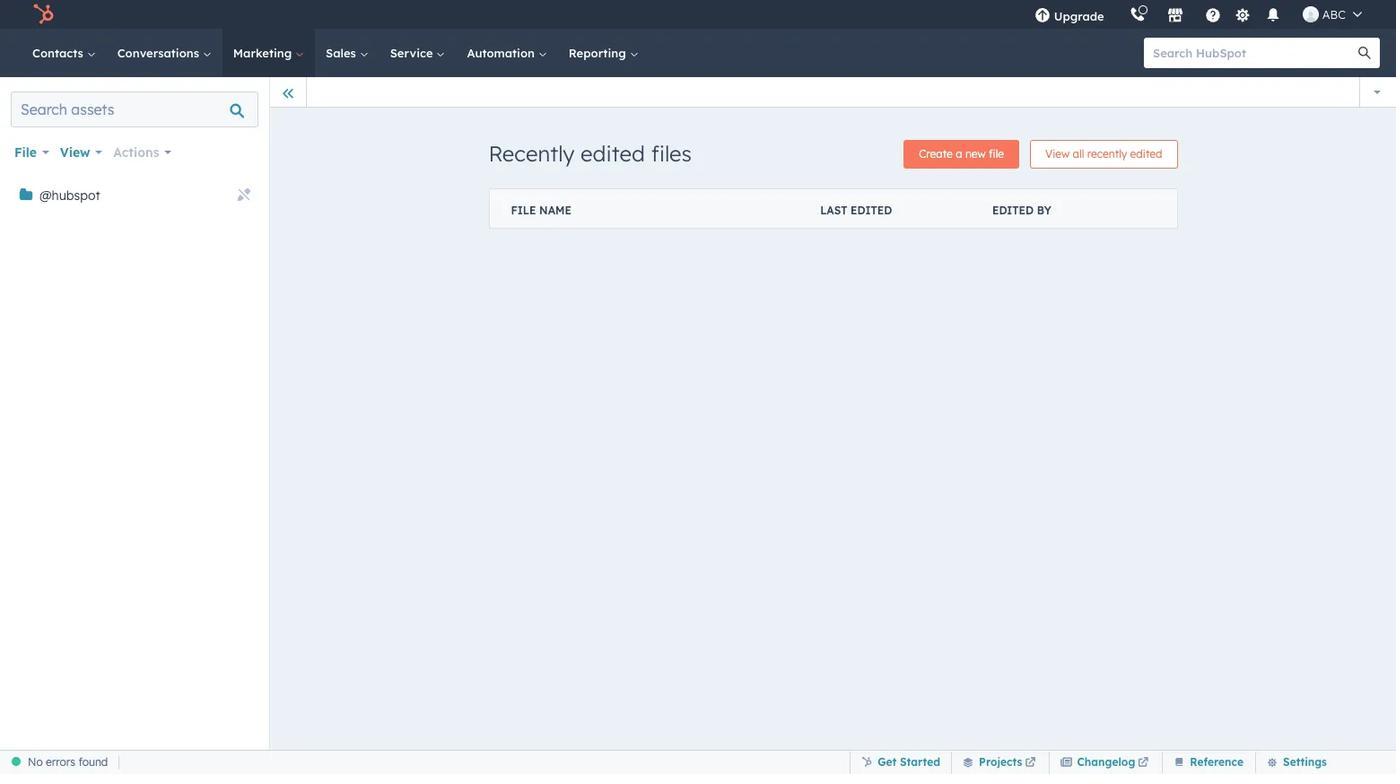 Task type: vqa. For each thing, say whether or not it's contained in the screenshot.
want
no



Task type: describe. For each thing, give the bounding box(es) containing it.
link opens in a new window image for changelog
[[1138, 758, 1149, 769]]

get started link
[[850, 752, 951, 774]]

view for view all recently edited
[[1046, 147, 1070, 161]]

edited
[[993, 204, 1034, 217]]

upgrade
[[1054, 9, 1105, 23]]

search image
[[1359, 47, 1371, 59]]

contacts
[[32, 46, 87, 60]]

settings link
[[1232, 5, 1255, 24]]

recently
[[1088, 147, 1128, 161]]

files
[[651, 140, 692, 167]]

name
[[540, 204, 572, 217]]

last
[[820, 204, 848, 217]]

view all recently edited
[[1046, 147, 1163, 161]]

marketing link
[[222, 29, 315, 77]]

sales
[[326, 46, 360, 60]]

search button
[[1350, 38, 1380, 68]]

reporting
[[569, 46, 630, 60]]

service link
[[379, 29, 456, 77]]

view all recently edited button
[[1030, 140, 1178, 169]]

projects link
[[951, 752, 1050, 774]]

notifications image
[[1265, 8, 1281, 24]]

view for view
[[60, 145, 90, 161]]

sales link
[[315, 29, 379, 77]]

contacts link
[[22, 29, 107, 77]]

Search HubSpot search field
[[1144, 38, 1364, 68]]

edited for recently edited files
[[581, 140, 645, 167]]

no errors found
[[28, 756, 108, 769]]

changelog link
[[1050, 752, 1163, 774]]

edited for last edited
[[851, 204, 892, 217]]

edited by
[[993, 204, 1052, 217]]

edited inside button
[[1131, 147, 1163, 161]]

abc button
[[1292, 0, 1373, 29]]

abc
[[1323, 7, 1346, 22]]



Task type: locate. For each thing, give the bounding box(es) containing it.
actions
[[113, 145, 159, 161]]

settings image
[[1235, 8, 1251, 24]]

1 vertical spatial file
[[511, 204, 536, 217]]

file button
[[14, 140, 49, 165]]

service
[[390, 46, 437, 60]]

link opens in a new window image for projects
[[1025, 758, 1036, 769]]

hubspot link
[[22, 4, 67, 25]]

create
[[919, 147, 953, 161]]

recently edited files
[[489, 140, 692, 167]]

1 horizontal spatial file
[[511, 204, 536, 217]]

menu containing abc
[[1022, 0, 1375, 29]]

settings button
[[1256, 751, 1328, 775]]

create a new file
[[919, 147, 1004, 161]]

calling icon button
[[1123, 3, 1153, 26]]

conversations link
[[107, 29, 222, 77]]

0 vertical spatial file
[[14, 145, 37, 161]]

view
[[60, 145, 90, 161], [1046, 147, 1070, 161]]

file for file name
[[511, 204, 536, 217]]

calling icon image
[[1130, 7, 1146, 23]]

help image
[[1205, 8, 1221, 24]]

get started
[[878, 755, 941, 769]]

0 horizontal spatial edited
[[581, 140, 645, 167]]

conversations
[[117, 46, 203, 60]]

edited right 'recently'
[[1131, 147, 1163, 161]]

link opens in a new window image
[[1138, 753, 1149, 774], [1025, 758, 1036, 769], [1138, 758, 1149, 769]]

1 horizontal spatial edited
[[851, 204, 892, 217]]

file inside popup button
[[14, 145, 37, 161]]

menu
[[1022, 0, 1375, 29]]

create a new file button
[[904, 140, 1020, 169]]

reference
[[1190, 756, 1244, 769]]

upgrade image
[[1035, 8, 1051, 24]]

file left view popup button
[[14, 145, 37, 161]]

projects
[[979, 755, 1023, 769]]

a
[[956, 147, 963, 161]]

@hubspot
[[39, 188, 100, 204]]

reporting link
[[558, 29, 649, 77]]

view inside button
[[1046, 147, 1070, 161]]

marketing
[[233, 46, 295, 60]]

last edited
[[820, 204, 892, 217]]

hubspot image
[[32, 4, 54, 25]]

edited left files
[[581, 140, 645, 167]]

new
[[966, 147, 986, 161]]

errors
[[46, 756, 75, 769]]

recently
[[489, 140, 575, 167]]

brad klo image
[[1303, 6, 1319, 22]]

view left all
[[1046, 147, 1070, 161]]

started
[[900, 755, 941, 769]]

view inside popup button
[[60, 145, 90, 161]]

changelog
[[1077, 755, 1136, 769]]

get
[[878, 755, 897, 769]]

reference button
[[1163, 751, 1245, 775]]

no
[[28, 756, 43, 769]]

found
[[78, 756, 108, 769]]

link opens in a new window image inside projects link
[[1025, 758, 1036, 769]]

settings
[[1284, 756, 1327, 769]]

edited right last
[[851, 204, 892, 217]]

file left name
[[511, 204, 536, 217]]

view button
[[60, 140, 103, 165]]

link opens in a new window image
[[1025, 753, 1036, 774]]

Search assets search field
[[11, 92, 258, 127]]

notifications button
[[1258, 0, 1289, 29]]

actions button
[[113, 140, 172, 165]]

automation link
[[456, 29, 558, 77]]

file
[[14, 145, 37, 161], [511, 204, 536, 217]]

by
[[1037, 204, 1052, 217]]

all
[[1073, 147, 1085, 161]]

1 horizontal spatial view
[[1046, 147, 1070, 161]]

help button
[[1198, 0, 1228, 29]]

view right the "file" popup button
[[60, 145, 90, 161]]

file name
[[511, 204, 572, 217]]

marketplaces button
[[1157, 0, 1194, 29]]

edited
[[581, 140, 645, 167], [1131, 147, 1163, 161], [851, 204, 892, 217]]

file for file
[[14, 145, 37, 161]]

0 horizontal spatial file
[[14, 145, 37, 161]]

automation
[[467, 46, 538, 60]]

marketplaces image
[[1167, 8, 1184, 24]]

file
[[989, 147, 1004, 161]]

0 horizontal spatial view
[[60, 145, 90, 161]]

2 horizontal spatial edited
[[1131, 147, 1163, 161]]



